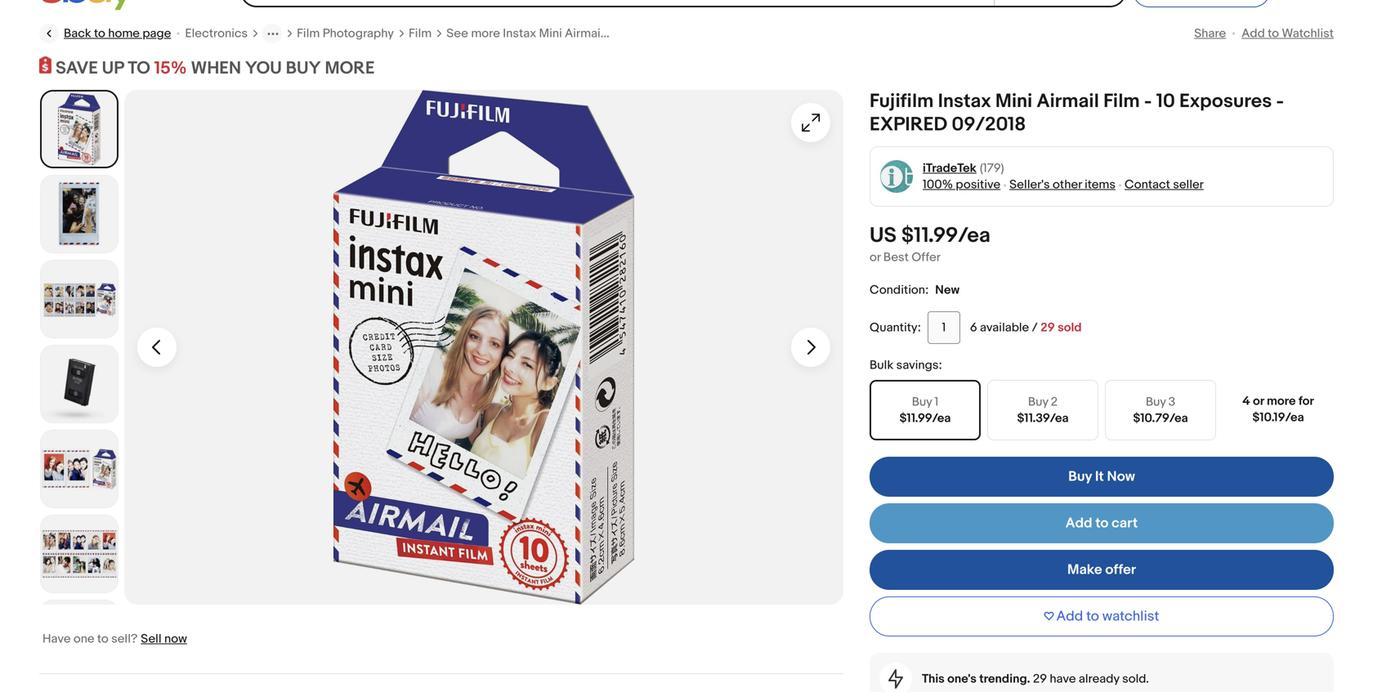 Task type: vqa. For each thing, say whether or not it's contained in the screenshot.
the Picture 6 of 7 at the bottom
yes



Task type: describe. For each thing, give the bounding box(es) containing it.
now
[[164, 632, 187, 647]]

have one to sell? sell now
[[43, 632, 187, 647]]

pk
[[633, 26, 648, 41]]

film left "pk"
[[607, 26, 630, 41]]

seller's
[[1010, 178, 1051, 192]]

buy for 1
[[912, 395, 933, 410]]

add to watchlist
[[1057, 609, 1160, 626]]

buy for 2
[[1029, 395, 1049, 410]]

$11.99/ea inside us $11.99/ea or best offer
[[902, 223, 991, 249]]

buy 3 $10.79/ea
[[1134, 395, 1189, 426]]

to for cart
[[1096, 515, 1109, 533]]

film photography
[[297, 26, 394, 41]]

Quantity: text field
[[928, 312, 961, 344]]

buy 1 $11.99/ea
[[900, 395, 951, 426]]

home
[[108, 26, 140, 41]]

this
[[922, 672, 945, 687]]

airmail inside fujifilm instax mini airmail film - 10 exposures - expired 09/2018
[[1037, 90, 1100, 113]]

this one's trending. 29 have already sold.
[[922, 672, 1150, 687]]

when
[[191, 58, 241, 79]]

2
[[1052, 395, 1058, 410]]

more inside see more instax mini airmail film pk of 10ep link
[[471, 26, 500, 41]]

contact
[[1125, 178, 1171, 192]]

6 available / 29 sold
[[971, 321, 1082, 335]]

buy for it
[[1069, 469, 1093, 486]]

available
[[981, 321, 1030, 335]]

add to watchlist link
[[1242, 26, 1335, 41]]

add for add to watchlist
[[1057, 609, 1084, 626]]

sell
[[141, 632, 162, 647]]

save up to 15% when you buy more
[[56, 58, 375, 79]]

page
[[143, 26, 171, 41]]

3
[[1169, 395, 1176, 410]]

add to cart
[[1066, 515, 1139, 533]]

electronics link
[[185, 25, 248, 42]]

Search for anything text field
[[243, 0, 991, 6]]

cart
[[1112, 515, 1139, 533]]

save
[[56, 58, 98, 79]]

of
[[650, 26, 661, 41]]

buy
[[286, 58, 321, 79]]

back to home page
[[64, 26, 171, 41]]

100% positive link
[[923, 178, 1001, 192]]

picture 6 of 7 image
[[41, 516, 118, 593]]

$11.39/ea
[[1018, 411, 1069, 426]]

trending.
[[980, 672, 1031, 687]]

buy for 3
[[1146, 395, 1167, 410]]

make
[[1068, 562, 1103, 579]]

film link
[[409, 25, 432, 42]]

sold.
[[1123, 672, 1150, 687]]

/
[[1032, 321, 1038, 335]]

fujifilm instax mini airmail film - 10 exposures - expired 09/2018
[[870, 90, 1285, 137]]

one
[[73, 632, 95, 647]]

2 - from the left
[[1277, 90, 1285, 113]]

seller's other items
[[1010, 178, 1116, 192]]

100%
[[923, 178, 954, 192]]

seller's other items link
[[1010, 178, 1116, 192]]

0 vertical spatial airmail
[[565, 26, 604, 41]]

see more instax mini airmail film pk of 10ep link
[[447, 25, 690, 42]]

us
[[870, 223, 897, 249]]

items
[[1085, 178, 1116, 192]]

ebay home image
[[39, 0, 135, 11]]

add to watchlist button
[[870, 597, 1335, 637]]

one's
[[948, 672, 977, 687]]

have
[[43, 632, 71, 647]]

to for home
[[94, 26, 105, 41]]

to for watchlist
[[1269, 26, 1280, 41]]

29 for sold
[[1041, 321, 1056, 335]]

film photography link
[[297, 25, 394, 42]]

picture 3 of 7 image
[[41, 261, 118, 338]]

quantity:
[[870, 321, 922, 335]]

contact seller link
[[1125, 178, 1205, 192]]

picture 5 of 7 image
[[41, 431, 118, 508]]

add to cart link
[[870, 504, 1335, 544]]

film inside "link"
[[297, 26, 320, 41]]

make offer link
[[870, 550, 1335, 591]]

$10.79/ea
[[1134, 411, 1189, 426]]

offer
[[1106, 562, 1137, 579]]

4
[[1243, 394, 1251, 409]]

sold
[[1058, 321, 1082, 335]]

already
[[1079, 672, 1120, 687]]

or inside 4 or more for $10.19/ea
[[1254, 394, 1265, 409]]



Task type: locate. For each thing, give the bounding box(es) containing it.
add for add to watchlist
[[1242, 26, 1266, 41]]

itradetek image
[[880, 160, 914, 193]]

mini inside see more instax mini airmail film pk of 10ep link
[[539, 26, 562, 41]]

more up $10.19/ea
[[1268, 394, 1297, 409]]

itradetek link
[[923, 160, 977, 177]]

0 horizontal spatial mini
[[539, 26, 562, 41]]

buy left it
[[1069, 469, 1093, 486]]

film left see
[[409, 26, 432, 41]]

film
[[297, 26, 320, 41], [409, 26, 432, 41], [607, 26, 630, 41], [1104, 90, 1141, 113]]

itradetek (179)
[[923, 161, 1005, 176]]

film left the 10
[[1104, 90, 1141, 113]]

1
[[935, 395, 939, 410]]

or
[[870, 250, 881, 265], [1254, 394, 1265, 409]]

with details__icon image
[[889, 670, 904, 690]]

back to home page link
[[39, 24, 171, 43]]

see more instax mini airmail film pk of 10ep
[[447, 26, 690, 41]]

instax right fujifilm
[[939, 90, 992, 113]]

offer
[[912, 250, 941, 265]]

buy it now
[[1069, 469, 1136, 486]]

condition:
[[870, 283, 929, 298]]

0 vertical spatial add
[[1242, 26, 1266, 41]]

add down make
[[1057, 609, 1084, 626]]

savings:
[[897, 358, 943, 373]]

bulk savings:
[[870, 358, 943, 373]]

None submit
[[1133, 0, 1271, 7]]

picture 4 of 7 image
[[41, 346, 118, 423]]

more
[[325, 58, 375, 79]]

1 vertical spatial add
[[1066, 515, 1093, 533]]

or right 4
[[1254, 394, 1265, 409]]

electronics
[[185, 26, 248, 41]]

make offer
[[1068, 562, 1137, 579]]

to left watchlist
[[1087, 609, 1100, 626]]

$10.19/ea
[[1253, 411, 1305, 425]]

have
[[1050, 672, 1077, 687]]

condition: new
[[870, 283, 960, 298]]

picture 1 of 7 image
[[42, 92, 117, 167]]

2 vertical spatial add
[[1057, 609, 1084, 626]]

1 vertical spatial instax
[[939, 90, 992, 113]]

or inside us $11.99/ea or best offer
[[870, 250, 881, 265]]

add
[[1242, 26, 1266, 41], [1066, 515, 1093, 533], [1057, 609, 1084, 626]]

(179)
[[980, 161, 1005, 176]]

1 horizontal spatial more
[[1268, 394, 1297, 409]]

1 vertical spatial $11.99/ea
[[900, 411, 951, 426]]

0 horizontal spatial -
[[1145, 90, 1153, 113]]

29
[[1041, 321, 1056, 335], [1034, 672, 1048, 687]]

to right back
[[94, 26, 105, 41]]

29 left have
[[1034, 672, 1048, 687]]

more inside 4 or more for $10.19/ea
[[1268, 394, 1297, 409]]

-
[[1145, 90, 1153, 113], [1277, 90, 1285, 113]]

buy 2 $11.39/ea
[[1018, 395, 1069, 426]]

share button
[[1195, 26, 1227, 41]]

0 vertical spatial instax
[[503, 26, 537, 41]]

0 horizontal spatial or
[[870, 250, 881, 265]]

- right exposures
[[1277, 90, 1285, 113]]

add inside button
[[1057, 609, 1084, 626]]

photography
[[323, 26, 394, 41]]

positive
[[956, 178, 1001, 192]]

$11.99/ea up offer
[[902, 223, 991, 249]]

0 horizontal spatial airmail
[[565, 26, 604, 41]]

0 vertical spatial more
[[471, 26, 500, 41]]

0 vertical spatial $11.99/ea
[[902, 223, 991, 249]]

mini
[[539, 26, 562, 41], [996, 90, 1033, 113]]

1 horizontal spatial airmail
[[1037, 90, 1100, 113]]

add to watchlist
[[1242, 26, 1335, 41]]

1 vertical spatial more
[[1268, 394, 1297, 409]]

instax inside fujifilm instax mini airmail film - 10 exposures - expired 09/2018
[[939, 90, 992, 113]]

up
[[102, 58, 124, 79]]

4 or more for $10.19/ea
[[1243, 394, 1315, 425]]

1 vertical spatial airmail
[[1037, 90, 1100, 113]]

share
[[1195, 26, 1227, 41]]

buy left '1'
[[912, 395, 933, 410]]

sell?
[[111, 632, 138, 647]]

mini up (179)
[[996, 90, 1033, 113]]

to
[[128, 58, 150, 79]]

0 horizontal spatial instax
[[503, 26, 537, 41]]

watchlist
[[1103, 609, 1160, 626]]

mini inside fujifilm instax mini airmail film - 10 exposures - expired 09/2018
[[996, 90, 1033, 113]]

0 vertical spatial mini
[[539, 26, 562, 41]]

add right 'share'
[[1242, 26, 1266, 41]]

instax
[[503, 26, 537, 41], [939, 90, 992, 113]]

best
[[884, 250, 909, 265]]

exposures
[[1180, 90, 1273, 113]]

100% positive
[[923, 178, 1001, 192]]

picture 2 of 7 image
[[41, 176, 118, 253]]

mini down search for anything text box
[[539, 26, 562, 41]]

you
[[245, 58, 282, 79]]

1 vertical spatial mini
[[996, 90, 1033, 113]]

buy it now link
[[870, 457, 1335, 497]]

1 vertical spatial 29
[[1034, 672, 1048, 687]]

buy inside buy 3 $10.79/ea
[[1146, 395, 1167, 410]]

to for watchlist
[[1087, 609, 1100, 626]]

1 horizontal spatial instax
[[939, 90, 992, 113]]

now
[[1108, 469, 1136, 486]]

add left cart
[[1066, 515, 1093, 533]]

0 horizontal spatial more
[[471, 26, 500, 41]]

sell now link
[[141, 632, 187, 647]]

fujifilm instax mini airmail film - 10 exposures - expired 09/2018 - picture 1 of 7 image
[[124, 90, 844, 605]]

to right one
[[97, 632, 109, 647]]

airmail
[[565, 26, 604, 41], [1037, 90, 1100, 113]]

15%
[[154, 58, 187, 79]]

film up buy
[[297, 26, 320, 41]]

more right see
[[471, 26, 500, 41]]

buy left 2
[[1029, 395, 1049, 410]]

$11.99/ea
[[902, 223, 991, 249], [900, 411, 951, 426]]

us $11.99/ea or best offer
[[870, 223, 991, 265]]

1 horizontal spatial mini
[[996, 90, 1033, 113]]

for
[[1299, 394, 1315, 409]]

instax right see
[[503, 26, 537, 41]]

to inside button
[[1087, 609, 1100, 626]]

$11.99/ea down '1'
[[900, 411, 951, 426]]

to left cart
[[1096, 515, 1109, 533]]

6
[[971, 321, 978, 335]]

add for add to cart
[[1066, 515, 1093, 533]]

1 horizontal spatial or
[[1254, 394, 1265, 409]]

buy inside the buy 2 $11.39/ea
[[1029, 395, 1049, 410]]

itradetek
[[923, 161, 977, 176]]

- left the 10
[[1145, 90, 1153, 113]]

buy left 3
[[1146, 395, 1167, 410]]

to inside "link"
[[94, 26, 105, 41]]

other
[[1053, 178, 1083, 192]]

film inside fujifilm instax mini airmail film - 10 exposures - expired 09/2018
[[1104, 90, 1141, 113]]

1 vertical spatial or
[[1254, 394, 1265, 409]]

10
[[1157, 90, 1176, 113]]

buy inside buy 1 $11.99/ea
[[912, 395, 933, 410]]

more
[[471, 26, 500, 41], [1268, 394, 1297, 409]]

seller
[[1174, 178, 1205, 192]]

watchlist
[[1283, 26, 1335, 41]]

see
[[447, 26, 469, 41]]

or left best
[[870, 250, 881, 265]]

fujifilm
[[870, 90, 934, 113]]

0 vertical spatial or
[[870, 250, 881, 265]]

10ep
[[664, 26, 690, 41]]

29 for have
[[1034, 672, 1048, 687]]

it
[[1096, 469, 1105, 486]]

new
[[936, 283, 960, 298]]

09/2018
[[952, 113, 1027, 137]]

to left watchlist in the top right of the page
[[1269, 26, 1280, 41]]

29 right /
[[1041, 321, 1056, 335]]

0 vertical spatial 29
[[1041, 321, 1056, 335]]

back
[[64, 26, 91, 41]]

1 horizontal spatial -
[[1277, 90, 1285, 113]]

1 - from the left
[[1145, 90, 1153, 113]]

bulk
[[870, 358, 894, 373]]



